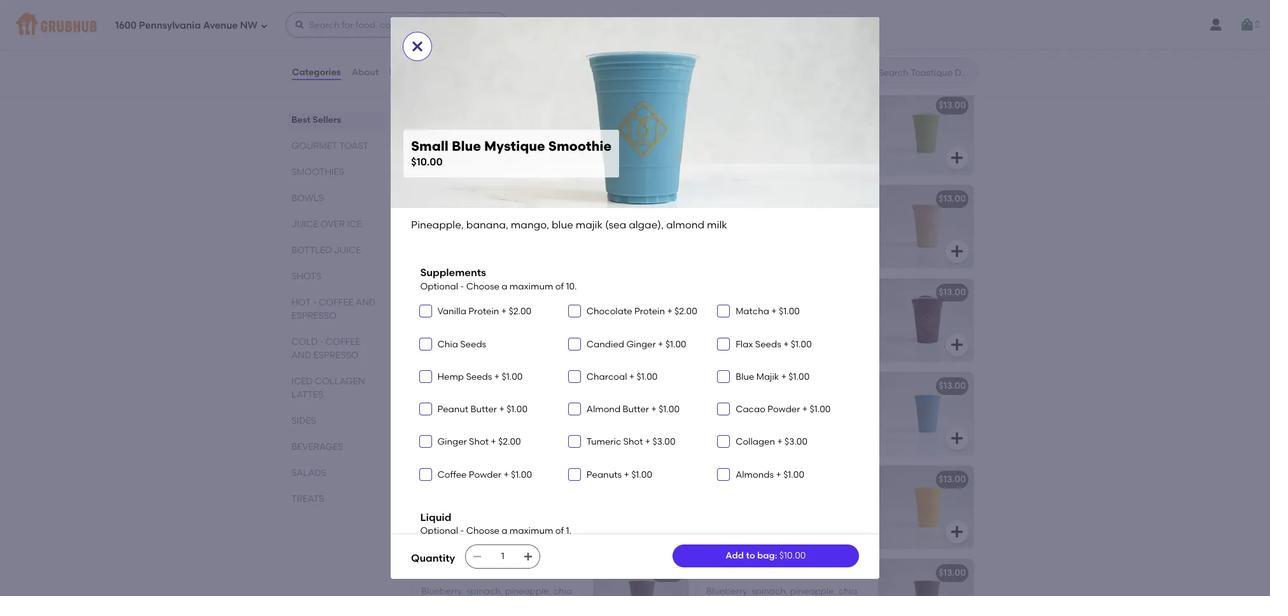 Task type: describe. For each thing, give the bounding box(es) containing it.
heart for large
[[765, 568, 789, 579]]

collagen
[[315, 376, 365, 387]]

$1.00 down large blue mystique smoothie
[[810, 404, 831, 415]]

reviews button
[[389, 50, 426, 95]]

juice inside tab
[[334, 245, 361, 256]]

large for large orange crush smoothie
[[707, 474, 732, 485]]

orange for large
[[734, 474, 767, 485]]

majik
[[757, 372, 779, 382]]

mango, down the 'large green machine smoothie'
[[745, 118, 779, 129]]

charcoal
[[587, 372, 627, 382]]

1600 pennsylvania avenue nw
[[115, 19, 258, 31]]

large iced brew smoothie
[[707, 196, 821, 207]]

water, for large
[[707, 144, 733, 155]]

categories
[[292, 67, 341, 78]]

add to bag: $10.00
[[726, 551, 806, 561]]

blue for small blue mystique smoothie
[[448, 381, 467, 392]]

juice inside tab
[[292, 219, 319, 230]]

tumeric
[[587, 437, 621, 448]]

toast
[[339, 141, 369, 151]]

strawberry, for large superfruit smoothie image
[[731, 305, 779, 316]]

large blue mystique smoothie image
[[878, 373, 974, 455]]

+ for blue majik + $1.00
[[781, 372, 787, 382]]

small blue mystique smoothie
[[421, 381, 552, 392]]

plain image
[[878, 0, 974, 35]]

$1.00 up agave,
[[511, 470, 532, 480]]

+ for vanilla protein + $2.00
[[501, 306, 507, 317]]

sides
[[292, 416, 316, 426]]

pineapple, down small iced brew smoothie at left
[[411, 219, 464, 231]]

flax seeds + $1.00
[[736, 339, 812, 350]]

+ for cacao powder + $1.00
[[803, 404, 808, 415]]

iced collagen lattes
[[292, 376, 365, 400]]

$1.00 down chocolate protein + $2.00
[[666, 339, 687, 350]]

$1.00 down small blue mystique smoothie
[[507, 404, 528, 415]]

Input item quantity number field
[[489, 546, 517, 568]]

flax
[[736, 339, 753, 350]]

collagen
[[736, 437, 775, 448]]

coffee, banana, date, almond milk for large iced brew smoothie
[[707, 214, 857, 225]]

flax for large green machine smoothie
[[781, 131, 797, 142]]

blue for large blue mystique smoothie
[[829, 399, 848, 410]]

coconut for large green machine smoothie
[[824, 131, 860, 142]]

vanilla
[[438, 306, 467, 317]]

date, for large iced brew smoothie
[[779, 214, 802, 225]]

bottled juice
[[292, 245, 361, 256]]

small blue mystique smoothie image
[[593, 373, 689, 455]]

butter for peanut butter
[[471, 404, 497, 415]]

0 horizontal spatial ginger
[[438, 437, 467, 448]]

$2.00 for ginger shot + $2.00
[[498, 437, 521, 448]]

iced
[[292, 376, 313, 387]]

bag:
[[758, 551, 778, 561]]

coffee, for small
[[421, 212, 453, 223]]

and for hot - coffee and espresso
[[356, 297, 376, 308]]

tumeric shot + $3.00
[[587, 437, 676, 448]]

pennsylvania
[[139, 19, 201, 31]]

smoothie for small purple heart smoothie
[[505, 568, 547, 579]]

best sellers
[[292, 115, 341, 125]]

chia
[[438, 339, 458, 350]]

cold - coffee and espresso
[[292, 337, 361, 361]]

+ right peanuts on the bottom left
[[624, 470, 629, 480]]

cacao powder + $1.00
[[736, 404, 831, 415]]

liquid optional - choose a maximum of 1.
[[420, 512, 572, 537]]

large purple heart smoothie image
[[878, 560, 974, 596]]

acai, strawberry, banana, blueberry, cold-pressed apple juice for large superfruit smoothie image
[[707, 305, 863, 329]]

ginger shot + $2.00
[[438, 437, 521, 448]]

algae), for large blue mystique smoothie
[[753, 412, 783, 423]]

mango, down large blue mystique smoothie
[[793, 399, 827, 410]]

small purple heart smoothie image
[[593, 560, 689, 596]]

best for best sellers
[[292, 115, 311, 125]]

apple for large superfruit smoothie image
[[765, 318, 790, 329]]

coffee, for large
[[707, 214, 738, 225]]

spinach, for small green machine smoothie
[[544, 118, 580, 129]]

4 seed, from the left
[[799, 131, 822, 142]]

+ for hemp seeds + $1.00
[[494, 372, 500, 382]]

small iced brew smoothie
[[421, 194, 535, 205]]

kale, for small
[[421, 131, 442, 142]]

iced for large
[[734, 196, 753, 207]]

a for supplements
[[502, 281, 508, 292]]

small for small iced brew smoothie
[[421, 194, 446, 205]]

vanilla protein + $2.00
[[438, 306, 532, 317]]

chocolate
[[587, 306, 632, 317]]

mystique for small blue mystique smoothie $10.00
[[484, 138, 545, 154]]

banana, for large
[[707, 118, 743, 129]]

small blue mystique smoothie $10.00
[[411, 138, 612, 168]]

blue for small blue mystique smoothie $10.00
[[452, 138, 481, 154]]

coffee
[[438, 470, 467, 480]]

gourmet
[[292, 141, 337, 151]]

almonds
[[736, 470, 774, 480]]

$13.00 for banana, mango, pineapple, spinach, kale, hemp seed, flax seed, coconut water, lime
[[939, 100, 966, 111]]

cold - coffee and espresso tab
[[292, 335, 381, 362]]

water, for small
[[421, 144, 448, 155]]

seeds for flax
[[755, 339, 782, 350]]

strawberry, for small superfruit smoothie image
[[446, 305, 494, 316]]

$10.00 inside small blue mystique smoothie $10.00
[[411, 156, 443, 168]]

acai, for small superfruit smoothie image
[[421, 305, 443, 316]]

small green machine smoothie
[[421, 100, 558, 111]]

2 $13.00 from the top
[[939, 194, 966, 205]]

peanut
[[438, 404, 469, 415]]

shot for ginger shot
[[469, 437, 489, 448]]

pineapple, for small
[[421, 399, 467, 410]]

almonds + $1.00
[[736, 470, 805, 480]]

main navigation navigation
[[0, 0, 1271, 50]]

cacao
[[736, 404, 766, 415]]

sellers
[[313, 115, 341, 125]]

small purple heart smoothie
[[421, 568, 547, 579]]

large green machine smoothie
[[707, 100, 844, 111]]

seeds for chia
[[460, 339, 486, 350]]

peanut butter + $1.00
[[438, 404, 528, 415]]

mystique for small blue mystique smoothie
[[469, 381, 509, 392]]

hot
[[292, 297, 311, 308]]

maximum for supplements
[[510, 281, 553, 292]]

choose for liquid
[[466, 526, 500, 537]]

2
[[1255, 19, 1260, 30]]

smoothie for small blue mystique smoothie $10.00
[[549, 138, 612, 154]]

orange for small
[[448, 474, 481, 485]]

$1.00 up peanut butter + $1.00
[[502, 372, 523, 382]]

milk inside orange, mango, lime, agave, almond milk
[[457, 505, 474, 516]]

- inside liquid optional - choose a maximum of 1.
[[460, 526, 464, 537]]

large blue mystique smoothie
[[707, 381, 838, 392]]

$13.00 for orange, mango, lime, agave, almond milk
[[939, 474, 966, 485]]

1 seed, from the left
[[471, 131, 494, 142]]

blue for small blue mystique smoothie
[[544, 399, 562, 410]]

heart for small
[[478, 568, 503, 579]]

liquid
[[420, 512, 452, 524]]

$13.00 for pineapple, banana, mango, blue majik (sea algae), almond milk
[[939, 381, 966, 392]]

chocolate protein + $2.00
[[587, 306, 698, 317]]

blueberry, for small superfruit smoothie image
[[535, 305, 578, 316]]

$1.00 up flax seeds + $1.00
[[779, 306, 800, 317]]

blue majik + $1.00
[[736, 372, 810, 382]]

about button
[[351, 50, 379, 95]]

pineapple, for large green machine smoothie
[[781, 118, 827, 129]]

pineapple, for small green machine smoothie
[[496, 118, 542, 129]]

optional for supplements
[[420, 281, 458, 292]]

$1.00 up blue majik + $1.00
[[791, 339, 812, 350]]

bottled
[[292, 245, 332, 256]]

machine for large
[[763, 100, 801, 111]]

large orange crush smoothie
[[707, 474, 839, 485]]

large superfruit smoothie image
[[878, 279, 974, 362]]

seller
[[732, 181, 753, 190]]

+ for candied ginger + $1.00
[[658, 339, 664, 350]]

nw
[[240, 19, 258, 31]]

1 $3.00 from the left
[[653, 437, 676, 448]]

reviews
[[390, 67, 425, 78]]

candied ginger + $1.00
[[587, 339, 687, 350]]

0 vertical spatial smoothies
[[411, 62, 493, 78]]

choose for supplements
[[466, 281, 500, 292]]

small orange crush smoothie image
[[593, 466, 689, 549]]

best seller
[[714, 181, 753, 190]]

salads
[[292, 468, 327, 479]]

shots
[[292, 271, 321, 282]]

large purple heart smoothie
[[707, 568, 833, 579]]

supplements optional - choose a maximum of 10.
[[420, 267, 577, 292]]

small for small purple heart smoothie
[[421, 568, 446, 579]]

orange,
[[421, 492, 457, 503]]

+ right charcoal
[[629, 372, 635, 382]]

quantity
[[411, 553, 455, 565]]

ice
[[347, 219, 362, 230]]

treats
[[292, 494, 324, 505]]

bottled juice tab
[[292, 244, 381, 257]]

smoothie for small green machine smoothie
[[517, 100, 558, 111]]

charcoal + $1.00
[[587, 372, 658, 382]]

coffee powder + $1.00
[[438, 470, 532, 480]]

mango, down small blue mystique smoothie
[[508, 399, 542, 410]]

large for large green machine smoothie
[[707, 100, 732, 111]]

best sellers tab
[[292, 113, 381, 127]]

lime,
[[495, 492, 515, 503]]

smoothie for large orange crush smoothie
[[797, 474, 839, 485]]

lattes
[[292, 390, 324, 400]]

hemp seeds + $1.00
[[438, 372, 523, 382]]

(sea for small blue mystique smoothie
[[447, 412, 465, 423]]

1.
[[566, 526, 572, 537]]

sides tab
[[292, 414, 381, 428]]

small superfruit smoothie image
[[593, 279, 689, 362]]

small for small superfruit smoothie
[[421, 287, 446, 298]]

over
[[321, 219, 345, 230]]



Task type: vqa. For each thing, say whether or not it's contained in the screenshot.
ICE
yes



Task type: locate. For each thing, give the bounding box(es) containing it.
mystique
[[484, 138, 545, 154], [469, 381, 509, 392], [755, 381, 795, 392]]

coffee inside hot - coffee and espresso
[[319, 297, 354, 308]]

supplements
[[420, 267, 486, 279]]

0 horizontal spatial iced
[[448, 194, 467, 205]]

5 large from the top
[[707, 568, 732, 579]]

2 large from the top
[[707, 196, 732, 207]]

crush down collagen + $3.00
[[770, 474, 795, 485]]

1 blueberry, from the left
[[535, 305, 578, 316]]

mango, inside orange, mango, lime, agave, almond milk
[[459, 492, 492, 503]]

coffee
[[319, 297, 354, 308], [326, 337, 361, 348]]

0 horizontal spatial majik
[[421, 412, 445, 423]]

butter for almond butter
[[623, 404, 649, 415]]

milk
[[554, 212, 572, 223], [839, 214, 857, 225], [707, 219, 727, 231], [536, 412, 553, 423], [821, 412, 838, 423], [457, 505, 474, 516]]

protein for chocolate protein
[[635, 306, 665, 317]]

1 banana, from the left
[[421, 118, 458, 129]]

0 vertical spatial of
[[555, 281, 564, 292]]

smoothie for large purple heart smoothie
[[792, 568, 833, 579]]

2 a from the top
[[502, 526, 508, 537]]

0 horizontal spatial cold-
[[421, 318, 444, 329]]

pressed down vanilla
[[444, 318, 478, 329]]

pineapple, banana, mango, blue majik (sea algae), almond milk for small blue mystique smoothie
[[421, 399, 562, 423]]

blue inside small blue mystique smoothie $10.00
[[452, 138, 481, 154]]

of inside supplements optional - choose a maximum of 10.
[[555, 281, 564, 292]]

crush
[[483, 474, 509, 485], [770, 474, 795, 485]]

juice over ice
[[292, 219, 362, 230]]

optional down 'supplements' in the left top of the page
[[420, 281, 458, 292]]

best for best seller
[[714, 181, 731, 190]]

maximum inside liquid optional - choose a maximum of 1.
[[510, 526, 553, 537]]

$2.00 for chocolate protein + $2.00
[[675, 306, 698, 317]]

pineapple, banana, mango, blue majik (sea algae), almond milk down small blue mystique smoothie
[[421, 399, 562, 423]]

bowls
[[292, 193, 324, 204]]

smoothie for large blue mystique smoothie
[[797, 381, 838, 392]]

2 acai, from the left
[[707, 305, 729, 316]]

choose inside liquid optional - choose a maximum of 1.
[[466, 526, 500, 537]]

1 horizontal spatial acai, strawberry, banana, blueberry, cold-pressed apple juice
[[707, 305, 863, 329]]

hot - coffee and espresso
[[292, 297, 376, 321]]

and down cold
[[292, 350, 311, 361]]

1 water, from the left
[[421, 144, 448, 155]]

smoothie for small orange crush smoothie
[[511, 474, 553, 485]]

purple for small
[[448, 568, 476, 579]]

2 protein from the left
[[635, 306, 665, 317]]

1 shot from the left
[[469, 437, 489, 448]]

pineapple, banana, mango, blue majik (sea algae), almond milk down large blue mystique smoothie
[[707, 399, 848, 423]]

iced collagen lattes tab
[[292, 375, 381, 402]]

2 spinach, from the left
[[829, 118, 866, 129]]

espresso inside hot - coffee and espresso
[[292, 311, 337, 321]]

1 horizontal spatial kale,
[[707, 131, 727, 142]]

1 horizontal spatial flax
[[781, 131, 797, 142]]

1 banana, mango, pineapple, spinach, kale, hemp seed, flax seed, coconut water, lime from the left
[[421, 118, 580, 155]]

small for small blue mystique smoothie
[[421, 381, 446, 392]]

0 horizontal spatial juice
[[507, 318, 528, 329]]

0 horizontal spatial brew
[[469, 194, 491, 205]]

chia seeds
[[438, 339, 486, 350]]

small iced brew smoothie image
[[593, 185, 689, 268]]

1 horizontal spatial cold-
[[707, 318, 729, 329]]

0 horizontal spatial crush
[[483, 474, 509, 485]]

juice down ice
[[334, 245, 361, 256]]

of inside liquid optional - choose a maximum of 1.
[[555, 526, 564, 537]]

brew for large
[[756, 196, 777, 207]]

mystique inside small blue mystique smoothie $10.00
[[484, 138, 545, 154]]

acai, up the chia at the bottom left of the page
[[421, 305, 443, 316]]

categories button
[[292, 50, 342, 95]]

blue left majik
[[736, 372, 755, 382]]

optional
[[420, 281, 458, 292], [420, 526, 458, 537]]

blueberry,
[[535, 305, 578, 316], [820, 305, 863, 316]]

date, for small iced brew smoothie
[[494, 212, 517, 223]]

4 $13.00 from the top
[[939, 381, 966, 392]]

salads tab
[[292, 467, 381, 480]]

2 apple from the left
[[765, 318, 790, 329]]

pressed for large superfruit smoothie image
[[729, 318, 763, 329]]

2 button
[[1240, 13, 1260, 36]]

crush for large
[[770, 474, 795, 485]]

2 pressed from the left
[[729, 318, 763, 329]]

1 horizontal spatial date,
[[779, 214, 802, 225]]

2 water, from the left
[[707, 144, 733, 155]]

a inside supplements optional - choose a maximum of 10.
[[502, 281, 508, 292]]

2 cold- from the left
[[707, 318, 729, 329]]

juice up flax seeds + $1.00
[[793, 318, 813, 329]]

machine
[[477, 100, 515, 111], [763, 100, 801, 111]]

0 horizontal spatial banana, mango, pineapple, spinach, kale, hemp seed, flax seed, coconut water, lime
[[421, 118, 580, 155]]

0 vertical spatial maximum
[[510, 281, 553, 292]]

1 vertical spatial and
[[292, 350, 311, 361]]

1 horizontal spatial crush
[[770, 474, 795, 485]]

large for large purple heart smoothie
[[707, 568, 732, 579]]

1 coconut from the left
[[539, 131, 575, 142]]

1 horizontal spatial water,
[[707, 144, 733, 155]]

date, down small iced brew smoothie at left
[[494, 212, 517, 223]]

0 vertical spatial and
[[356, 297, 376, 308]]

0 horizontal spatial hemp
[[444, 131, 469, 142]]

1 heart from the left
[[478, 568, 503, 579]]

$1.00 up tumeric shot + $3.00
[[659, 404, 680, 415]]

banana, down the 'large green machine smoothie'
[[707, 118, 743, 129]]

3 large from the top
[[707, 381, 732, 392]]

of for supplements
[[555, 281, 564, 292]]

0 horizontal spatial and
[[292, 350, 311, 361]]

optional for liquid
[[420, 526, 458, 537]]

1600
[[115, 19, 137, 31]]

3 seed, from the left
[[756, 131, 779, 142]]

1 vertical spatial maximum
[[510, 526, 553, 537]]

0 horizontal spatial apple
[[480, 318, 505, 329]]

espresso for hot
[[292, 311, 337, 321]]

avenue
[[203, 19, 238, 31]]

0 horizontal spatial powder
[[469, 470, 502, 480]]

kale,
[[421, 131, 442, 142], [707, 131, 727, 142]]

majik for small blue mystique smoothie
[[421, 412, 445, 423]]

0 vertical spatial ginger
[[627, 339, 656, 350]]

- down 'supplements' in the left top of the page
[[460, 281, 464, 292]]

+ for ginger shot + $2.00
[[491, 437, 496, 448]]

Search Toastique Dupont Circle search field
[[877, 67, 975, 79]]

espresso inside cold - coffee and espresso
[[314, 350, 359, 361]]

banana,
[[421, 118, 458, 129], [707, 118, 743, 129]]

best inside tab
[[292, 115, 311, 125]]

1 vertical spatial of
[[555, 526, 564, 537]]

2 flax from the left
[[781, 131, 797, 142]]

$3.00 down the almond butter + $1.00
[[653, 437, 676, 448]]

$1.00 right majik
[[789, 372, 810, 382]]

strawberry, up flax
[[731, 305, 779, 316]]

protein down small superfruit smoothie
[[469, 306, 499, 317]]

1 horizontal spatial coffee,
[[707, 214, 738, 225]]

2 lime from the left
[[735, 144, 754, 155]]

candied
[[587, 339, 624, 350]]

svg image
[[295, 20, 305, 30], [260, 22, 268, 30], [410, 39, 425, 54], [950, 150, 965, 166], [720, 308, 728, 315], [665, 338, 680, 353], [950, 338, 965, 353], [422, 340, 429, 348], [571, 340, 579, 348], [720, 340, 728, 348], [422, 373, 429, 381], [571, 373, 579, 381], [720, 373, 728, 381], [571, 406, 579, 413], [665, 431, 680, 446], [950, 431, 965, 446], [571, 438, 579, 446], [720, 438, 728, 446], [422, 471, 429, 479], [720, 471, 728, 479], [950, 525, 965, 540]]

0 horizontal spatial $3.00
[[653, 437, 676, 448]]

2 acai, strawberry, banana, blueberry, cold-pressed apple juice from the left
[[707, 305, 863, 329]]

lime for large
[[735, 144, 754, 155]]

a inside liquid optional - choose a maximum of 1.
[[502, 526, 508, 537]]

smoothie for large green machine smoothie
[[803, 100, 844, 111]]

0 horizontal spatial orange
[[448, 474, 481, 485]]

choose up vanilla protein + $2.00
[[466, 281, 500, 292]]

coffee, down "best seller"
[[707, 214, 738, 225]]

orange down collagen
[[734, 474, 767, 485]]

- inside hot - coffee and espresso
[[313, 297, 317, 308]]

pressed for small superfruit smoothie image
[[444, 318, 478, 329]]

2 of from the top
[[555, 526, 564, 537]]

1 horizontal spatial algae),
[[629, 219, 664, 231]]

1 horizontal spatial hemp
[[729, 131, 754, 142]]

small for small green machine smoothie
[[421, 100, 446, 111]]

1 orange from the left
[[448, 474, 481, 485]]

0 vertical spatial choose
[[466, 281, 500, 292]]

coconut for small green machine smoothie
[[539, 131, 575, 142]]

agave,
[[517, 492, 547, 503]]

1 strawberry, from the left
[[446, 305, 494, 316]]

2 horizontal spatial algae),
[[753, 412, 783, 423]]

1 horizontal spatial heart
[[765, 568, 789, 579]]

butter down small blue mystique smoothie
[[471, 404, 497, 415]]

seeds right the chia at the bottom left of the page
[[460, 339, 486, 350]]

small orange crush smoothie
[[421, 474, 553, 485]]

svg image inside 2 button
[[1240, 17, 1255, 32]]

+ for coffee powder + $1.00
[[504, 470, 509, 480]]

1 horizontal spatial iced
[[734, 196, 753, 207]]

1 spinach, from the left
[[544, 118, 580, 129]]

0 horizontal spatial shot
[[469, 437, 489, 448]]

1 butter from the left
[[471, 404, 497, 415]]

majik
[[576, 219, 603, 231], [421, 412, 445, 423], [707, 412, 730, 423]]

protein
[[469, 306, 499, 317], [635, 306, 665, 317]]

powder up orange, mango, lime, agave, almond milk
[[469, 470, 502, 480]]

1 horizontal spatial spinach,
[[829, 118, 866, 129]]

smoothies
[[411, 62, 493, 78], [292, 167, 344, 178]]

coffee, banana, date, almond milk
[[421, 212, 572, 223], [707, 214, 857, 225]]

smoothie for small iced brew smoothie
[[493, 194, 535, 205]]

0 horizontal spatial spinach,
[[544, 118, 580, 129]]

pressed down the matcha
[[729, 318, 763, 329]]

mango,
[[460, 118, 493, 129], [745, 118, 779, 129], [511, 219, 549, 231], [508, 399, 542, 410], [793, 399, 827, 410], [459, 492, 492, 503]]

powder for cacao powder
[[768, 404, 800, 415]]

acai, for large superfruit smoothie image
[[707, 305, 729, 316]]

0 vertical spatial a
[[502, 281, 508, 292]]

$1.00
[[779, 306, 800, 317], [666, 339, 687, 350], [791, 339, 812, 350], [502, 372, 523, 382], [637, 372, 658, 382], [789, 372, 810, 382], [507, 404, 528, 415], [659, 404, 680, 415], [810, 404, 831, 415], [511, 470, 532, 480], [632, 470, 652, 480], [784, 470, 805, 480]]

4 large from the top
[[707, 474, 732, 485]]

iced
[[448, 194, 467, 205], [734, 196, 753, 207]]

protein for vanilla protein
[[469, 306, 499, 317]]

2 $3.00 from the left
[[785, 437, 808, 448]]

2 green from the left
[[734, 100, 761, 111]]

1 horizontal spatial coffee, banana, date, almond milk
[[707, 214, 857, 225]]

2 blueberry, from the left
[[820, 305, 863, 316]]

orange, mango, lime, agave, almond milk
[[421, 492, 547, 516]]

0 horizontal spatial juice
[[292, 219, 319, 230]]

1 pressed from the left
[[444, 318, 478, 329]]

0 horizontal spatial protein
[[469, 306, 499, 317]]

0 horizontal spatial date,
[[494, 212, 517, 223]]

acai, strawberry, banana, blueberry, cold-pressed apple juice for small superfruit smoothie image
[[421, 305, 578, 329]]

juice
[[292, 219, 319, 230], [334, 245, 361, 256]]

pineapple, down hemp
[[421, 399, 467, 410]]

gourmet toast
[[292, 141, 369, 151]]

+ up candied ginger + $1.00
[[667, 306, 673, 317]]

machine for small
[[477, 100, 515, 111]]

cold
[[292, 337, 318, 348]]

acai,
[[421, 305, 443, 316], [707, 305, 729, 316]]

ginger
[[627, 339, 656, 350], [438, 437, 467, 448]]

1 a from the top
[[502, 281, 508, 292]]

$1.00 right almonds
[[784, 470, 805, 480]]

optional inside liquid optional - choose a maximum of 1.
[[420, 526, 458, 537]]

1 horizontal spatial juice
[[334, 245, 361, 256]]

superfruit
[[448, 287, 491, 298]]

heart down bag:
[[765, 568, 789, 579]]

+ for tumeric shot + $3.00
[[645, 437, 651, 448]]

blue for large blue mystique smoothie
[[734, 381, 753, 392]]

2 crush from the left
[[770, 474, 795, 485]]

1 horizontal spatial apple
[[765, 318, 790, 329]]

+ right almonds
[[776, 470, 782, 480]]

$13.00 for acai, strawberry, banana, blueberry, cold-pressed apple juice
[[939, 287, 966, 298]]

6 $13.00 from the top
[[939, 568, 966, 579]]

collagen + $3.00
[[736, 437, 808, 448]]

a for liquid
[[502, 526, 508, 537]]

2 strawberry, from the left
[[731, 305, 779, 316]]

powder
[[768, 404, 800, 415], [469, 470, 502, 480]]

1 cold- from the left
[[421, 318, 444, 329]]

shot right tumeric
[[624, 437, 643, 448]]

bowls tab
[[292, 192, 381, 205]]

1 vertical spatial powder
[[469, 470, 502, 480]]

small inside small blue mystique smoothie $10.00
[[411, 138, 449, 154]]

peanuts
[[587, 470, 622, 480]]

of for liquid
[[555, 526, 564, 537]]

1 horizontal spatial banana,
[[707, 118, 743, 129]]

and for cold - coffee and espresso
[[292, 350, 311, 361]]

1 vertical spatial best
[[714, 181, 731, 190]]

large for large blue mystique smoothie
[[707, 381, 732, 392]]

1 horizontal spatial pineapple,
[[781, 118, 827, 129]]

acai, strawberry, banana, blueberry, cold-pressed apple juice down small superfruit smoothie
[[421, 305, 578, 329]]

maximum down agave,
[[510, 526, 553, 537]]

+ for peanut butter + $1.00
[[499, 404, 505, 415]]

1 lime from the left
[[450, 144, 468, 155]]

a up vanilla protein + $2.00
[[502, 281, 508, 292]]

protein up candied ginger + $1.00
[[635, 306, 665, 317]]

- right hot
[[313, 297, 317, 308]]

svg image
[[665, 11, 680, 26], [1240, 17, 1255, 32], [665, 150, 680, 166], [950, 244, 965, 259], [571, 308, 579, 315], [422, 406, 429, 413], [720, 406, 728, 413], [422, 438, 429, 446], [571, 471, 579, 479], [665, 525, 680, 540], [472, 552, 483, 562], [523, 552, 534, 562]]

2 pineapple, from the left
[[781, 118, 827, 129]]

1 flax from the left
[[496, 131, 512, 142]]

pineapple, up small blue mystique smoothie $10.00
[[496, 118, 542, 129]]

shot for tumeric shot
[[624, 437, 643, 448]]

acai, strawberry, banana, blueberry, cold-pressed apple juice up flax seeds + $1.00
[[707, 305, 863, 329]]

1 machine from the left
[[477, 100, 515, 111]]

1 vertical spatial choose
[[466, 526, 500, 537]]

0 horizontal spatial strawberry,
[[446, 305, 494, 316]]

a up the input item quantity number field
[[502, 526, 508, 537]]

blue
[[552, 219, 573, 231], [544, 399, 562, 410], [829, 399, 848, 410]]

0 horizontal spatial kale,
[[421, 131, 442, 142]]

- inside cold - coffee and espresso
[[320, 337, 324, 348]]

iced for small
[[448, 194, 467, 205]]

cold- for large superfruit smoothie image
[[707, 318, 729, 329]]

0 horizontal spatial heart
[[478, 568, 503, 579]]

0 horizontal spatial banana,
[[421, 118, 458, 129]]

0 horizontal spatial pineapple,
[[496, 118, 542, 129]]

+ down small superfruit smoothie
[[501, 306, 507, 317]]

a
[[502, 281, 508, 292], [502, 526, 508, 537]]

smoky chipotle turkey toast image
[[593, 0, 689, 35]]

mystique up peanut butter + $1.00
[[469, 381, 509, 392]]

choose inside supplements optional - choose a maximum of 10.
[[466, 281, 500, 292]]

about
[[352, 67, 379, 78]]

mystique down small green machine smoothie
[[484, 138, 545, 154]]

maximum
[[510, 281, 553, 292], [510, 526, 553, 537]]

1 protein from the left
[[469, 306, 499, 317]]

2 coconut from the left
[[824, 131, 860, 142]]

smoothie inside small blue mystique smoothie $10.00
[[549, 138, 612, 154]]

1 horizontal spatial machine
[[763, 100, 801, 111]]

and
[[356, 297, 376, 308], [292, 350, 311, 361]]

1 horizontal spatial best
[[714, 181, 731, 190]]

0 horizontal spatial flax
[[496, 131, 512, 142]]

pineapple,
[[496, 118, 542, 129], [781, 118, 827, 129]]

of left 10.
[[555, 281, 564, 292]]

+ down the almond butter + $1.00
[[645, 437, 651, 448]]

$1.00 down candied ginger + $1.00
[[637, 372, 658, 382]]

spinach, for large green machine smoothie
[[829, 118, 866, 129]]

1 apple from the left
[[480, 318, 505, 329]]

juice down bowls
[[292, 219, 319, 230]]

0 horizontal spatial butter
[[471, 404, 497, 415]]

+ for chocolate protein + $2.00
[[667, 306, 673, 317]]

crush up "lime,"
[[483, 474, 509, 485]]

1 acai, strawberry, banana, blueberry, cold-pressed apple juice from the left
[[421, 305, 578, 329]]

2 choose from the top
[[466, 526, 500, 537]]

1 horizontal spatial shot
[[624, 437, 643, 448]]

2 banana, mango, pineapple, spinach, kale, hemp seed, flax seed, coconut water, lime from the left
[[707, 118, 866, 155]]

seeds right hemp
[[466, 372, 492, 382]]

+ up coffee powder + $1.00
[[491, 437, 496, 448]]

2 horizontal spatial (sea
[[732, 412, 751, 423]]

powder down large blue mystique smoothie
[[768, 404, 800, 415]]

(sea for large blue mystique smoothie
[[732, 412, 751, 423]]

small for small orange crush smoothie
[[421, 474, 446, 485]]

$1.00 down tumeric shot + $3.00
[[632, 470, 652, 480]]

1 vertical spatial ginger
[[438, 437, 467, 448]]

1 optional from the top
[[420, 281, 458, 292]]

kale, for large
[[707, 131, 727, 142]]

+ up blue majik + $1.00
[[784, 339, 789, 350]]

peanuts + $1.00
[[587, 470, 652, 480]]

small for small blue mystique smoothie $10.00
[[411, 138, 449, 154]]

+ for almond butter + $1.00
[[651, 404, 657, 415]]

10.
[[566, 281, 577, 292]]

+ right majik
[[781, 372, 787, 382]]

juice
[[507, 318, 528, 329], [793, 318, 813, 329]]

cold- for small superfruit smoothie image
[[421, 318, 444, 329]]

and inside cold - coffee and espresso
[[292, 350, 311, 361]]

0 horizontal spatial coffee,
[[421, 212, 453, 223]]

coffee, banana, date, almond milk for small iced brew smoothie
[[421, 212, 572, 223]]

large green machine smoothie image
[[878, 92, 974, 175]]

coffee, banana, date, almond milk down small iced brew smoothie at left
[[421, 212, 572, 223]]

1 horizontal spatial strawberry,
[[731, 305, 779, 316]]

1 purple from the left
[[448, 568, 476, 579]]

add
[[726, 551, 744, 561]]

almond inside orange, mango, lime, agave, almond milk
[[421, 505, 455, 516]]

2 shot from the left
[[624, 437, 643, 448]]

coffee for cold
[[326, 337, 361, 348]]

2 kale, from the left
[[707, 131, 727, 142]]

orange
[[448, 474, 481, 485], [734, 474, 767, 485]]

mango, down small orange crush smoothie
[[459, 492, 492, 503]]

1 horizontal spatial (sea
[[605, 219, 627, 231]]

coffee down hot - coffee and espresso tab
[[326, 337, 361, 348]]

0 vertical spatial coffee
[[319, 297, 354, 308]]

apple down matcha + $1.00
[[765, 318, 790, 329]]

butter right almond
[[623, 404, 649, 415]]

beverages tab
[[292, 440, 381, 454]]

and inside hot - coffee and espresso
[[356, 297, 376, 308]]

spinach, down search icon
[[829, 118, 866, 129]]

heart
[[478, 568, 503, 579], [765, 568, 789, 579]]

seed,
[[471, 131, 494, 142], [514, 131, 537, 142], [756, 131, 779, 142], [799, 131, 822, 142]]

large orange crush smoothie image
[[878, 466, 974, 549]]

0 vertical spatial juice
[[292, 219, 319, 230]]

almond butter + $1.00
[[587, 404, 680, 415]]

search icon image
[[858, 65, 873, 80]]

pineapple, banana, mango, blue majik (sea algae), almond milk up 10.
[[411, 219, 727, 231]]

0 vertical spatial optional
[[420, 281, 458, 292]]

1 horizontal spatial pressed
[[729, 318, 763, 329]]

acai, left the matcha
[[707, 305, 729, 316]]

+ down small blue mystique smoothie
[[499, 404, 505, 415]]

0 horizontal spatial green
[[448, 100, 475, 111]]

$2.00 down supplements optional - choose a maximum of 10.
[[509, 306, 532, 317]]

2 hemp from the left
[[729, 131, 754, 142]]

0 horizontal spatial lime
[[450, 144, 468, 155]]

+
[[501, 306, 507, 317], [667, 306, 673, 317], [772, 306, 777, 317], [658, 339, 664, 350], [784, 339, 789, 350], [494, 372, 500, 382], [629, 372, 635, 382], [781, 372, 787, 382], [499, 404, 505, 415], [651, 404, 657, 415], [803, 404, 808, 415], [491, 437, 496, 448], [645, 437, 651, 448], [777, 437, 783, 448], [504, 470, 509, 480], [624, 470, 629, 480], [776, 470, 782, 480]]

2 machine from the left
[[763, 100, 801, 111]]

1 horizontal spatial majik
[[576, 219, 603, 231]]

pineapple, banana, mango, blue majik (sea algae), almond milk for large blue mystique smoothie
[[707, 399, 848, 423]]

2 butter from the left
[[623, 404, 649, 415]]

spinach, up small blue mystique smoothie $10.00
[[544, 118, 580, 129]]

coffee for hot
[[319, 297, 354, 308]]

mango, down small green machine smoothie
[[460, 118, 493, 129]]

2 juice from the left
[[793, 318, 813, 329]]

1 horizontal spatial coconut
[[824, 131, 860, 142]]

lime up seller
[[735, 144, 754, 155]]

1 $13.00 from the top
[[939, 100, 966, 111]]

flax down small green machine smoothie
[[496, 131, 512, 142]]

2 banana, from the left
[[707, 118, 743, 129]]

shots tab
[[292, 270, 381, 283]]

1 horizontal spatial banana, mango, pineapple, spinach, kale, hemp seed, flax seed, coconut water, lime
[[707, 118, 866, 155]]

juice over ice tab
[[292, 218, 381, 231]]

matcha + $1.00
[[736, 306, 800, 317]]

1 horizontal spatial orange
[[734, 474, 767, 485]]

banana, mango, pineapple, spinach, kale, hemp seed, flax seed, coconut water, lime for small
[[421, 118, 580, 155]]

1 of from the top
[[555, 281, 564, 292]]

smoothie for small blue mystique smoothie
[[511, 381, 552, 392]]

date,
[[494, 212, 517, 223], [779, 214, 802, 225]]

2 horizontal spatial majik
[[707, 412, 730, 423]]

majik for large blue mystique smoothie
[[707, 412, 730, 423]]

brew for small
[[469, 194, 491, 205]]

coffee down shots 'tab'
[[319, 297, 354, 308]]

banana, mango, pineapple, spinach, kale, hemp seed, flax seed, coconut water, lime down the 'large green machine smoothie'
[[707, 118, 866, 155]]

$2.00 up coffee powder + $1.00
[[498, 437, 521, 448]]

small green machine smoothie image
[[593, 92, 689, 175]]

+ right the matcha
[[772, 306, 777, 317]]

1 maximum from the top
[[510, 281, 553, 292]]

1 horizontal spatial and
[[356, 297, 376, 308]]

small
[[421, 100, 446, 111], [411, 138, 449, 154], [421, 194, 446, 205], [421, 287, 446, 298], [421, 381, 446, 392], [421, 474, 446, 485], [421, 568, 446, 579]]

hemp for small
[[444, 131, 469, 142]]

flax for small green machine smoothie
[[496, 131, 512, 142]]

gourmet toast tab
[[292, 139, 381, 153]]

hemp
[[438, 372, 464, 382]]

0 horizontal spatial coconut
[[539, 131, 575, 142]]

purple
[[448, 568, 476, 579], [734, 568, 762, 579]]

treats tab
[[292, 493, 381, 506]]

purple down to
[[734, 568, 762, 579]]

+ right collagen
[[777, 437, 783, 448]]

2 optional from the top
[[420, 526, 458, 537]]

- inside supplements optional - choose a maximum of 10.
[[460, 281, 464, 292]]

0 horizontal spatial machine
[[477, 100, 515, 111]]

juice for small superfruit smoothie image
[[507, 318, 528, 329]]

1 kale, from the left
[[421, 131, 442, 142]]

+ up "lime,"
[[504, 470, 509, 480]]

seeds right flax
[[755, 339, 782, 350]]

of
[[555, 281, 564, 292], [555, 526, 564, 537]]

almond
[[587, 404, 621, 415]]

juice down vanilla protein + $2.00
[[507, 318, 528, 329]]

juice for large superfruit smoothie image
[[793, 318, 813, 329]]

hemp for large
[[729, 131, 754, 142]]

mango, down small iced brew smoothie at left
[[511, 219, 549, 231]]

1 vertical spatial coffee
[[326, 337, 361, 348]]

1 horizontal spatial juice
[[793, 318, 813, 329]]

small superfruit smoothie
[[421, 287, 535, 298]]

large iced brew smoothie image
[[878, 185, 974, 268]]

banana, for small
[[421, 118, 458, 129]]

0 horizontal spatial (sea
[[447, 412, 465, 423]]

smoothies tab
[[292, 166, 381, 179]]

0 vertical spatial powder
[[768, 404, 800, 415]]

pineapple, up collagen
[[707, 399, 752, 410]]

maximum for liquid
[[510, 526, 553, 537]]

1 juice from the left
[[507, 318, 528, 329]]

$2.00 up candied ginger + $1.00
[[675, 306, 698, 317]]

1 horizontal spatial $3.00
[[785, 437, 808, 448]]

pineapple, down the 'large green machine smoothie'
[[781, 118, 827, 129]]

2 purple from the left
[[734, 568, 762, 579]]

1 horizontal spatial acai,
[[707, 305, 729, 316]]

2 maximum from the top
[[510, 526, 553, 537]]

coffee, banana, date, almond milk down large iced brew smoothie
[[707, 214, 857, 225]]

espresso down hot
[[292, 311, 337, 321]]

1 acai, from the left
[[421, 305, 443, 316]]

1 horizontal spatial purple
[[734, 568, 762, 579]]

optional down liquid
[[420, 526, 458, 537]]

1 vertical spatial a
[[502, 526, 508, 537]]

hot - coffee and espresso tab
[[292, 296, 381, 323]]

apple
[[480, 318, 505, 329], [765, 318, 790, 329]]

and down shots 'tab'
[[356, 297, 376, 308]]

1 choose from the top
[[466, 281, 500, 292]]

1 green from the left
[[448, 100, 475, 111]]

maximum left 10.
[[510, 281, 553, 292]]

beverages
[[292, 442, 343, 453]]

1 horizontal spatial powder
[[768, 404, 800, 415]]

0 horizontal spatial pressed
[[444, 318, 478, 329]]

3 $13.00 from the top
[[939, 287, 966, 298]]

$2.00 for vanilla protein + $2.00
[[509, 306, 532, 317]]

blue
[[452, 138, 481, 154], [736, 372, 755, 382], [448, 381, 467, 392], [734, 381, 753, 392]]

2 orange from the left
[[734, 474, 767, 485]]

1 horizontal spatial smoothies
[[411, 62, 493, 78]]

1 hemp from the left
[[444, 131, 469, 142]]

blue up cacao
[[734, 381, 753, 392]]

maximum inside supplements optional - choose a maximum of 10.
[[510, 281, 553, 292]]

algae), for small blue mystique smoothie
[[468, 412, 498, 423]]

1 horizontal spatial protein
[[635, 306, 665, 317]]

1 horizontal spatial green
[[734, 100, 761, 111]]

spinach,
[[544, 118, 580, 129], [829, 118, 866, 129]]

apple for small superfruit smoothie image
[[480, 318, 505, 329]]

1 pineapple, from the left
[[496, 118, 542, 129]]

to
[[746, 551, 755, 561]]

smoothies inside smoothies tab
[[292, 167, 344, 178]]

optional inside supplements optional - choose a maximum of 10.
[[420, 281, 458, 292]]

lime for small
[[450, 144, 468, 155]]

1 crush from the left
[[483, 474, 509, 485]]

coffee inside cold - coffee and espresso
[[326, 337, 361, 348]]

espresso for cold
[[314, 350, 359, 361]]

+ up peanut butter + $1.00
[[494, 372, 500, 382]]

2 seed, from the left
[[514, 131, 537, 142]]

of left 1.
[[555, 526, 564, 537]]

smoothie for large iced brew smoothie
[[780, 196, 821, 207]]

0 horizontal spatial blueberry,
[[535, 305, 578, 316]]

1 large from the top
[[707, 100, 732, 111]]

strawberry, down superfruit
[[446, 305, 494, 316]]

blue down small green machine smoothie
[[452, 138, 481, 154]]

lime up small iced brew smoothie at left
[[450, 144, 468, 155]]

ginger down chocolate protein + $2.00
[[627, 339, 656, 350]]

choose
[[466, 281, 500, 292], [466, 526, 500, 537]]

1 vertical spatial juice
[[334, 245, 361, 256]]

1 horizontal spatial ginger
[[627, 339, 656, 350]]

5 $13.00 from the top
[[939, 474, 966, 485]]

matcha
[[736, 306, 770, 317]]

1 vertical spatial espresso
[[314, 350, 359, 361]]

pressed
[[444, 318, 478, 329], [729, 318, 763, 329]]

smoothie
[[517, 100, 558, 111], [803, 100, 844, 111], [549, 138, 612, 154], [493, 194, 535, 205], [780, 196, 821, 207], [493, 287, 535, 298], [511, 381, 552, 392], [797, 381, 838, 392], [511, 474, 553, 485], [797, 474, 839, 485], [505, 568, 547, 579], [792, 568, 833, 579]]

0 horizontal spatial coffee, banana, date, almond milk
[[421, 212, 572, 223]]

2 heart from the left
[[765, 568, 789, 579]]

green for large
[[734, 100, 761, 111]]

0 horizontal spatial acai,
[[421, 305, 443, 316]]

(sea
[[605, 219, 627, 231], [447, 412, 465, 423], [732, 412, 751, 423]]

0 vertical spatial espresso
[[292, 311, 337, 321]]



